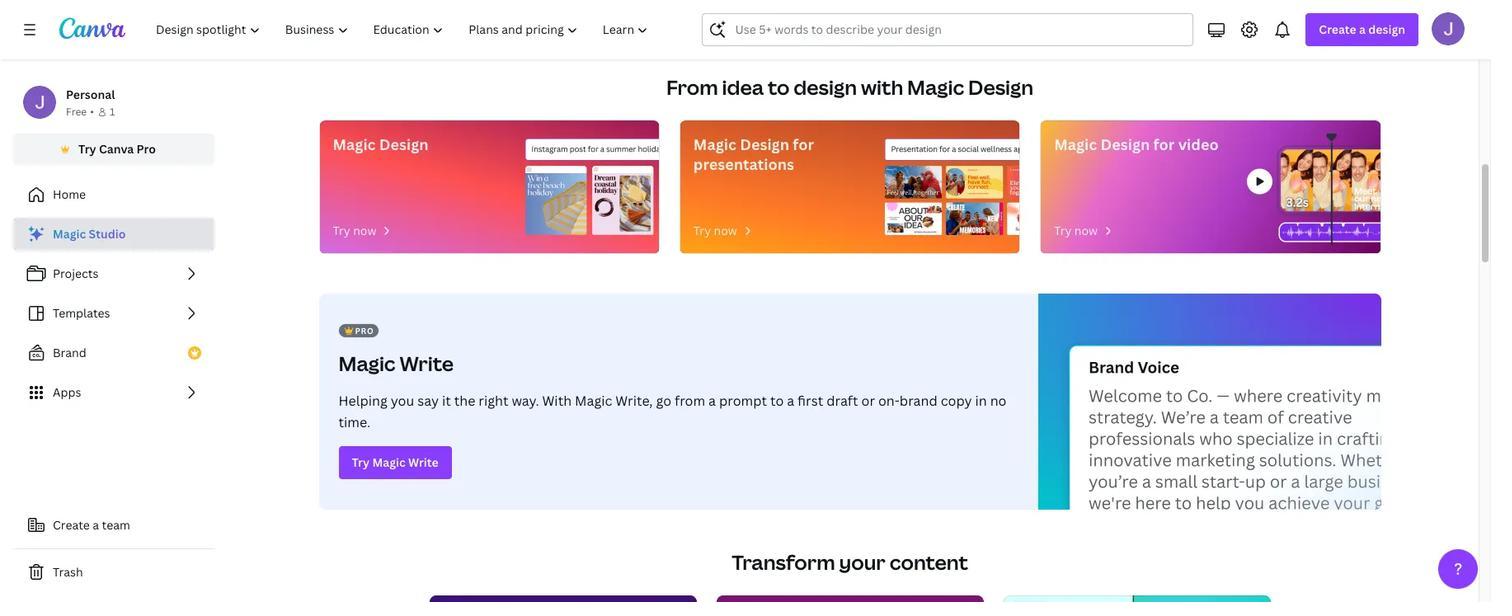 Task type: describe. For each thing, give the bounding box(es) containing it.
copy
[[941, 392, 972, 410]]

now for magic design
[[353, 223, 376, 238]]

your
[[839, 548, 886, 576]]

list containing magic studio
[[13, 218, 214, 409]]

from
[[675, 392, 705, 410]]

in
[[975, 392, 987, 410]]

try magic write
[[352, 454, 439, 470]]

pro
[[137, 141, 156, 157]]

to inside helping you say it the right way. with magic write, go from a prompt to a first draft or on-brand copy in no time.
[[770, 392, 784, 410]]

idea
[[722, 73, 764, 101]]

presentations
[[694, 154, 794, 174]]

studio
[[89, 226, 126, 242]]

create a team
[[53, 517, 130, 533]]

now for magic design for presentations
[[714, 223, 737, 238]]

magic studio
[[53, 226, 126, 242]]

trash link
[[13, 556, 214, 589]]

templates link
[[13, 297, 214, 330]]

magic inside helping you say it the right way. with magic write, go from a prompt to a first draft or on-brand copy in no time.
[[575, 392, 612, 410]]

draft
[[827, 392, 858, 410]]

apps
[[53, 384, 81, 400]]

no
[[990, 392, 1007, 410]]

write,
[[616, 392, 653, 410]]

magic inside button
[[372, 454, 406, 470]]

it
[[442, 392, 451, 410]]

projects link
[[13, 257, 214, 290]]

brand
[[53, 345, 86, 360]]

right
[[479, 392, 508, 410]]

time.
[[339, 413, 370, 431]]

you
[[391, 392, 414, 410]]

with
[[542, 392, 572, 410]]

1 group from the left
[[429, 595, 697, 602]]

magic design
[[333, 134, 429, 154]]

3 group from the left
[[1003, 595, 1271, 602]]

brand
[[900, 392, 938, 410]]

free •
[[66, 105, 94, 119]]

go
[[656, 392, 671, 410]]

1
[[110, 105, 115, 119]]

design for magic design for presentations
[[740, 134, 789, 154]]

design for magic design for video
[[1101, 134, 1150, 154]]

try now for magic design for presentations
[[694, 223, 737, 238]]

magic inside "link"
[[53, 226, 86, 242]]

magic write
[[339, 350, 454, 377]]

helping you say it the right way. with magic write, go from a prompt to a first draft or on-brand copy in no time.
[[339, 392, 1007, 431]]

create a team button
[[13, 509, 214, 542]]

a inside dropdown button
[[1359, 21, 1366, 37]]

jacob simon image
[[1432, 12, 1465, 45]]

trash
[[53, 564, 83, 580]]

1 vertical spatial design
[[794, 73, 857, 101]]

try for magic design for video
[[1054, 223, 1072, 238]]

try for magic design
[[333, 223, 350, 238]]

on-
[[878, 392, 900, 410]]

video
[[1178, 134, 1219, 154]]

brand link
[[13, 337, 214, 370]]

or
[[861, 392, 875, 410]]



Task type: vqa. For each thing, say whether or not it's contained in the screenshot.
video in the top right of the page
yes



Task type: locate. For each thing, give the bounding box(es) containing it.
2 horizontal spatial now
[[1075, 223, 1098, 238]]

1 horizontal spatial now
[[714, 223, 737, 238]]

write inside button
[[408, 454, 439, 470]]

for inside magic design for presentations
[[793, 134, 814, 154]]

first
[[798, 392, 823, 410]]

from idea to design with magic design
[[666, 73, 1034, 101]]

from
[[666, 73, 718, 101]]

1 horizontal spatial group
[[716, 595, 984, 602]]

design
[[1369, 21, 1405, 37], [794, 73, 857, 101]]

try for magic design for presentations
[[694, 223, 711, 238]]

now for magic design for video
[[1075, 223, 1098, 238]]

1 try now from the left
[[333, 223, 376, 238]]

0 horizontal spatial for
[[793, 134, 814, 154]]

0 horizontal spatial try now
[[333, 223, 376, 238]]

group
[[429, 595, 697, 602], [716, 595, 984, 602], [1003, 595, 1271, 602]]

0 vertical spatial to
[[768, 73, 790, 101]]

try now for magic design for video
[[1054, 223, 1098, 238]]

transform
[[732, 548, 835, 576]]

2 now from the left
[[714, 223, 737, 238]]

for down the from idea to design with magic design
[[793, 134, 814, 154]]

design inside magic design for presentations
[[740, 134, 789, 154]]

write
[[400, 350, 454, 377], [408, 454, 439, 470]]

create a design button
[[1306, 13, 1419, 46]]

1 horizontal spatial design
[[1369, 21, 1405, 37]]

0 horizontal spatial group
[[429, 595, 697, 602]]

to
[[768, 73, 790, 101], [770, 392, 784, 410]]

try magic write button
[[339, 446, 452, 479]]

canva
[[99, 141, 134, 157]]

Search search field
[[735, 14, 1161, 45]]

1 vertical spatial create
[[53, 517, 90, 533]]

create inside dropdown button
[[1319, 21, 1357, 37]]

create for create a team
[[53, 517, 90, 533]]

1 horizontal spatial try now
[[694, 223, 737, 238]]

apps link
[[13, 376, 214, 409]]

1 vertical spatial to
[[770, 392, 784, 410]]

1 horizontal spatial for
[[1154, 134, 1175, 154]]

list
[[13, 218, 214, 409]]

None search field
[[702, 13, 1194, 46]]

1 vertical spatial write
[[408, 454, 439, 470]]

team
[[102, 517, 130, 533]]

try
[[78, 141, 96, 157], [333, 223, 350, 238], [694, 223, 711, 238], [1054, 223, 1072, 238], [352, 454, 370, 470]]

2 group from the left
[[716, 595, 984, 602]]

magic design for video
[[1054, 134, 1219, 154]]

create
[[1319, 21, 1357, 37], [53, 517, 90, 533]]

a inside button
[[93, 517, 99, 533]]

top level navigation element
[[145, 13, 663, 46]]

for for video
[[1154, 134, 1175, 154]]

design inside dropdown button
[[1369, 21, 1405, 37]]

design left jacob simon image
[[1369, 21, 1405, 37]]

design left the with
[[794, 73, 857, 101]]

write up say
[[400, 350, 454, 377]]

try canva pro button
[[13, 134, 214, 165]]

create for create a design
[[1319, 21, 1357, 37]]

personal
[[66, 87, 115, 102]]

home
[[53, 186, 86, 202]]

write down say
[[408, 454, 439, 470]]

0 vertical spatial design
[[1369, 21, 1405, 37]]

2 for from the left
[[1154, 134, 1175, 154]]

create inside button
[[53, 517, 90, 533]]

a
[[1359, 21, 1366, 37], [709, 392, 716, 410], [787, 392, 794, 410], [93, 517, 99, 533]]

transform your content
[[732, 548, 968, 576]]

the
[[454, 392, 475, 410]]

0 horizontal spatial design
[[794, 73, 857, 101]]

prompt
[[719, 392, 767, 410]]

3 try now from the left
[[1054, 223, 1098, 238]]

for
[[793, 134, 814, 154], [1154, 134, 1175, 154]]

magic inside magic design for presentations
[[694, 134, 736, 154]]

pro
[[355, 325, 374, 337]]

say
[[418, 392, 439, 410]]

home link
[[13, 178, 214, 211]]

free
[[66, 105, 87, 119]]

try now
[[333, 223, 376, 238], [694, 223, 737, 238], [1054, 223, 1098, 238]]

0 horizontal spatial create
[[53, 517, 90, 533]]

0 vertical spatial create
[[1319, 21, 1357, 37]]

helping
[[339, 392, 387, 410]]

for left video
[[1154, 134, 1175, 154]]

•
[[90, 105, 94, 119]]

to left first
[[770, 392, 784, 410]]

way.
[[512, 392, 539, 410]]

2 horizontal spatial try now
[[1054, 223, 1098, 238]]

1 horizontal spatial create
[[1319, 21, 1357, 37]]

2 try now from the left
[[694, 223, 737, 238]]

for for presentations
[[793, 134, 814, 154]]

0 vertical spatial write
[[400, 350, 454, 377]]

try canva pro
[[78, 141, 156, 157]]

0 horizontal spatial now
[[353, 223, 376, 238]]

design
[[968, 73, 1034, 101], [379, 134, 429, 154], [740, 134, 789, 154], [1101, 134, 1150, 154]]

magic studio link
[[13, 218, 214, 251]]

with
[[861, 73, 903, 101]]

design for magic design
[[379, 134, 429, 154]]

content
[[890, 548, 968, 576]]

magic design for presentations
[[694, 134, 814, 174]]

2 horizontal spatial group
[[1003, 595, 1271, 602]]

create a design
[[1319, 21, 1405, 37]]

1 for from the left
[[793, 134, 814, 154]]

magic
[[907, 73, 964, 101], [333, 134, 376, 154], [694, 134, 736, 154], [1054, 134, 1097, 154], [53, 226, 86, 242], [339, 350, 396, 377], [575, 392, 612, 410], [372, 454, 406, 470]]

3 now from the left
[[1075, 223, 1098, 238]]

1 now from the left
[[353, 223, 376, 238]]

now
[[353, 223, 376, 238], [714, 223, 737, 238], [1075, 223, 1098, 238]]

projects
[[53, 266, 99, 281]]

templates
[[53, 305, 110, 321]]

to right idea
[[768, 73, 790, 101]]

try now for magic design
[[333, 223, 376, 238]]



